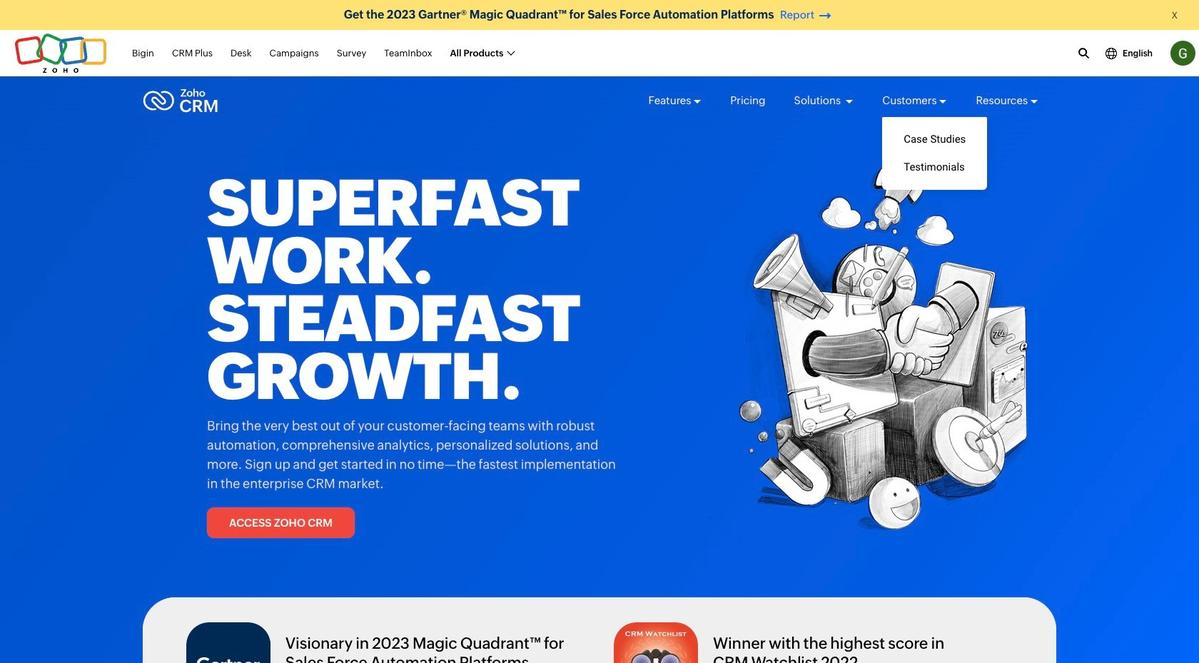 Task type: vqa. For each thing, say whether or not it's contained in the screenshot.
Enterprise for Enterprise Home
no



Task type: describe. For each thing, give the bounding box(es) containing it.
gary orlando image
[[1171, 41, 1196, 66]]

zoho crm logo image
[[143, 85, 219, 116]]



Task type: locate. For each thing, give the bounding box(es) containing it.
crm home banner image
[[707, 140, 1032, 549]]



